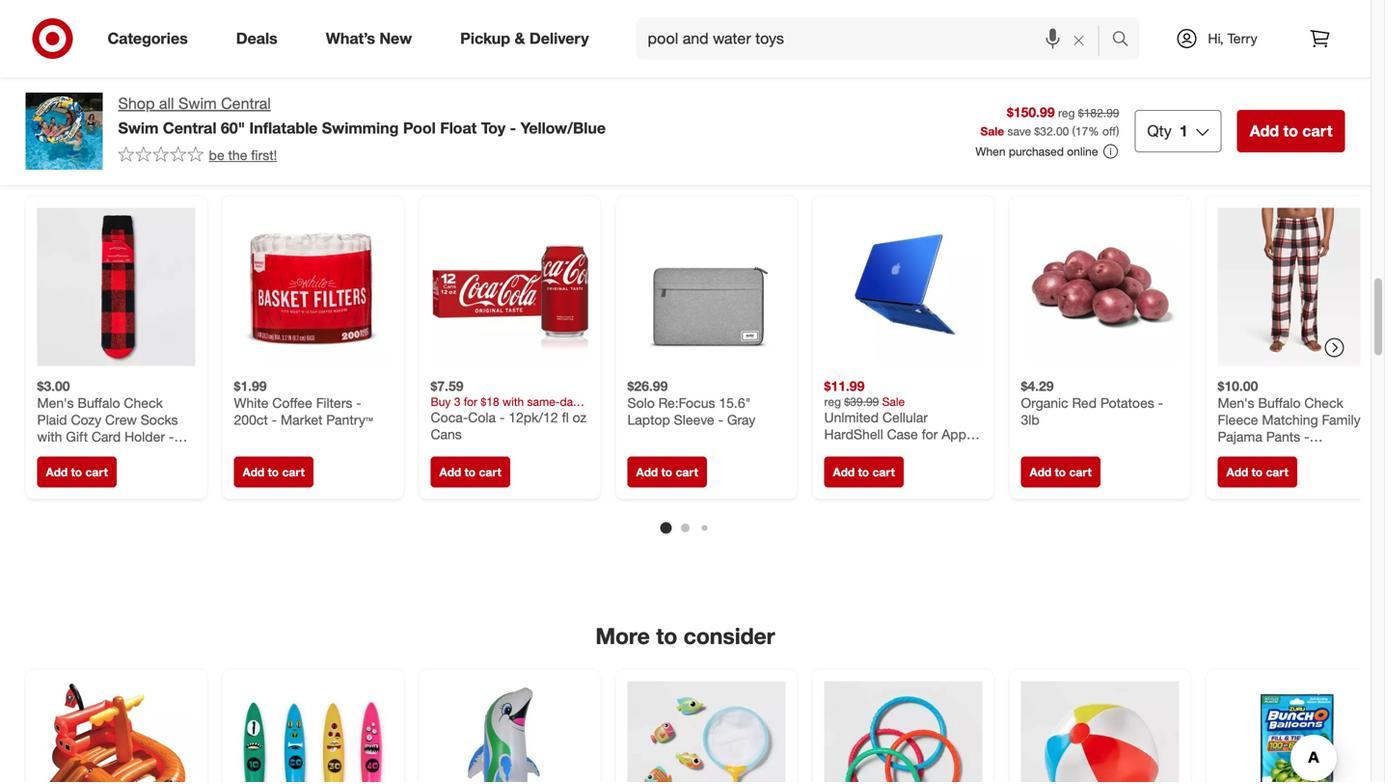 Task type: describe. For each thing, give the bounding box(es) containing it.
- inside $4.29 organic red potatoes - 3lb
[[1158, 395, 1164, 412]]

men's for plaid
[[37, 395, 74, 412]]

swimline 62" inflatable galleon raider pirate ship floating toy - orange/red image
[[37, 682, 195, 782]]

categories
[[108, 29, 188, 48]]

gray
[[727, 412, 756, 428]]

add to cart for organic red potatoes - 3lb
[[1030, 465, 1092, 480]]

check for family
[[1305, 395, 1344, 412]]

organic
[[1021, 395, 1069, 412]]

pool
[[403, 119, 436, 137]]

what's
[[326, 29, 375, 48]]

sale for $150.99
[[981, 124, 1005, 138]]

pickup
[[460, 29, 510, 48]]

add to cart for men's buffalo check fleece matching family pajama pants - wondershop™ black
[[1227, 465, 1289, 480]]

red/black
[[125, 445, 188, 462]]

first!
[[251, 147, 277, 163]]

cans
[[431, 426, 462, 443]]

add for solo re:focus 15.6" laptop sleeve - gray
[[636, 465, 658, 480]]

add right the 1 on the right of the page
[[1250, 122, 1279, 140]]

terry
[[1228, 30, 1258, 47]]

goggles link
[[571, 41, 662, 84]]

when purchased online
[[976, 144, 1098, 159]]

pajama
[[1218, 428, 1263, 445]]

wondershop™ inside $3.00 men's buffalo check plaid cozy crew socks with gift card holder - wondershop™ red/black 6-12
[[37, 445, 121, 462]]

add for white coffee filters - 200ct - market pantry™
[[243, 465, 265, 480]]

pickup & delivery
[[460, 29, 589, 48]]

32.00
[[1040, 124, 1069, 138]]

to for coca-cola - 12pk/12 fl oz cans
[[465, 465, 476, 480]]

save
[[1008, 124, 1031, 138]]

fl
[[562, 409, 569, 426]]

search button
[[1103, 17, 1150, 64]]

add for organic red potatoes - 3lb
[[1030, 465, 1052, 480]]

- inside shop all swim central swim central 60" inflatable swimming pool float toy - yellow/blue
[[510, 119, 516, 137]]

pantry™
[[326, 412, 373, 428]]

add to cart for solo re:focus 15.6" laptop sleeve - gray
[[636, 465, 698, 480]]

cart for organic red potatoes - 3lb
[[1069, 465, 1092, 480]]

to for men's buffalo check fleece matching family pajama pants - wondershop™ black
[[1252, 465, 1263, 480]]

white
[[234, 395, 269, 412]]

add to cart for men's buffalo check plaid cozy crew socks with gift card holder - wondershop™ red/black 6-12
[[46, 465, 108, 480]]

toy
[[481, 119, 506, 137]]

fishing gear
[[838, 53, 925, 72]]

3lb
[[1021, 412, 1040, 428]]

fleece
[[1218, 412, 1259, 428]]

- inside $10.00 men's buffalo check fleece matching family pajama pants - wondershop™ black
[[1304, 428, 1310, 445]]

all
[[159, 94, 174, 113]]

sleeve
[[674, 412, 715, 428]]

qty 1
[[1148, 122, 1188, 140]]

with
[[37, 428, 62, 445]]

$1.99 white coffee filters - 200ct - market pantry™
[[234, 378, 373, 428]]

cart for white coffee filters - 200ct - market pantry™
[[282, 465, 305, 480]]

float
[[440, 119, 477, 137]]

buffalo for matching
[[1258, 395, 1301, 412]]

to for solo re:focus 15.6" laptop sleeve - gray
[[661, 465, 673, 480]]

new
[[380, 29, 412, 48]]

outdoor
[[682, 53, 740, 72]]

add for men's buffalo check fleece matching family pajama pants - wondershop™ black
[[1227, 465, 1249, 480]]

lures
[[1061, 53, 1099, 72]]

6-
[[37, 462, 50, 479]]

$10.00
[[1218, 378, 1258, 395]]

categories link
[[91, 17, 212, 60]]

0 horizontal spatial central
[[163, 119, 217, 137]]

men's for fleece
[[1218, 395, 1255, 412]]

%
[[1089, 124, 1100, 138]]

outdoor clothing
[[682, 53, 802, 72]]

delivery
[[530, 29, 589, 48]]

more to consider
[[596, 623, 775, 650]]

add to cart for coca-cola - 12pk/12 fl oz cans
[[439, 465, 502, 480]]

when
[[976, 144, 1006, 159]]

hi, terry
[[1208, 30, 1258, 47]]

consider
[[684, 623, 775, 650]]

pickup & delivery link
[[444, 17, 613, 60]]

inflatable
[[249, 119, 318, 137]]

bunch o balloons 3pk rapid-filling self-sealing water balloons by zuru image
[[1218, 682, 1376, 782]]

$1.99
[[234, 378, 267, 395]]

$26.99 solo re:focus 15.6" laptop sleeve - gray
[[628, 378, 756, 428]]

12
[[50, 462, 65, 479]]

add to cart for white coffee filters - 200ct - market pantry™
[[243, 465, 305, 480]]

be the first!
[[209, 147, 277, 163]]

add to cart button for white coffee filters - 200ct - market pantry™
[[234, 457, 313, 488]]

off
[[1103, 124, 1116, 138]]

laptop
[[628, 412, 670, 428]]

re:focus
[[659, 395, 715, 412]]

- inside coca-cola - 12pk/12 fl oz cans
[[500, 409, 505, 426]]

wondershop™ inside $10.00 men's buffalo check fleece matching family pajama pants - wondershop™ black
[[1218, 445, 1302, 462]]

bait
[[1015, 53, 1043, 72]]

gift
[[66, 428, 88, 445]]

yellow/blue
[[521, 119, 606, 137]]

coca-
[[431, 409, 468, 426]]

the
[[228, 147, 247, 163]]

$26.99
[[628, 378, 668, 395]]

pants
[[1267, 428, 1301, 445]]

potatoes
[[1101, 395, 1155, 412]]

(
[[1073, 124, 1076, 138]]

to for organic red potatoes - 3lb
[[1055, 465, 1066, 480]]



Task type: locate. For each thing, give the bounding box(es) containing it.
market
[[281, 412, 323, 428]]

sale inside $11.99 reg $39.99 sale
[[882, 395, 905, 409]]

add to cart button for men's buffalo check fleece matching family pajama pants - wondershop™ black
[[1218, 457, 1298, 488]]

sale right $39.99
[[882, 395, 905, 409]]

$4.29
[[1021, 378, 1054, 395]]

men's up with
[[37, 395, 74, 412]]

1 horizontal spatial swim
[[178, 94, 217, 113]]

0 horizontal spatial wondershop™
[[37, 445, 121, 462]]

& right bait
[[1047, 53, 1057, 72]]

organic red potatoes - 3lb image
[[1021, 208, 1179, 366]]

cart for solo re:focus 15.6" laptop sleeve - gray
[[676, 465, 698, 480]]

1 vertical spatial swim
[[118, 119, 159, 137]]

be
[[209, 147, 224, 163]]

crew
[[105, 412, 137, 428]]

$3.00 men's buffalo check plaid cozy crew socks with gift card holder - wondershop™ red/black 6-12
[[37, 378, 188, 479]]

add for coca-cola - 12pk/12 fl oz cans
[[439, 465, 461, 480]]

$11.99
[[824, 378, 865, 395]]

- right 200ct
[[272, 412, 277, 428]]

0 horizontal spatial sale
[[882, 395, 905, 409]]

men's inside $10.00 men's buffalo check fleece matching family pajama pants - wondershop™ black
[[1218, 395, 1255, 412]]

swimming
[[322, 119, 399, 137]]

deals
[[236, 29, 278, 48]]

what's new link
[[309, 17, 436, 60]]

add down laptop
[[636, 465, 658, 480]]

$4.29 organic red potatoes - 3lb
[[1021, 378, 1164, 428]]

qty
[[1148, 122, 1172, 140]]

wondershop™ down fleece
[[1218, 445, 1302, 462]]

0 vertical spatial sale
[[981, 124, 1005, 138]]

1 vertical spatial central
[[163, 119, 217, 137]]

- right filters
[[356, 395, 362, 412]]

12pk/12
[[509, 409, 558, 426]]

0 horizontal spatial buffalo
[[78, 395, 120, 412]]

1 vertical spatial reg
[[824, 395, 841, 409]]

add down cans
[[439, 465, 461, 480]]

1 horizontal spatial men's
[[1218, 395, 1255, 412]]

- inside $26.99 solo re:focus 15.6" laptop sleeve - gray
[[718, 412, 724, 428]]

add down 200ct
[[243, 465, 265, 480]]

men's buffalo check fleece matching family pajama pants - wondershop™ black image
[[1218, 208, 1376, 366]]

men's
[[37, 395, 74, 412], [1218, 395, 1255, 412]]

matching
[[1262, 412, 1319, 428]]

add down $39.99
[[833, 465, 855, 480]]

fishing left bait
[[962, 53, 1011, 72]]

deals link
[[220, 17, 302, 60]]

cart for men's buffalo check plaid cozy crew socks with gift card holder - wondershop™ red/black 6-12
[[85, 465, 108, 480]]

- right potatoes
[[1158, 395, 1164, 412]]

fishing bait & lures
[[962, 53, 1099, 72]]

$11.99 reg $39.99 sale
[[824, 378, 905, 409]]

0 vertical spatial reg
[[1058, 106, 1075, 120]]

1 men's from the left
[[37, 395, 74, 412]]

add down with
[[46, 465, 68, 480]]

image of swim central 60" inflatable swimming pool float toy - yellow/blue image
[[26, 93, 103, 170]]

$3.00
[[37, 378, 70, 395]]

holder
[[125, 428, 165, 445]]

& inside 'link'
[[515, 29, 525, 48]]

reg up (
[[1058, 106, 1075, 120]]

tropic reef scrambler 6pc - sun squad™ image
[[628, 682, 786, 782]]

1 vertical spatial sale
[[882, 395, 905, 409]]

search
[[1103, 31, 1150, 50]]

check up "holder"
[[124, 395, 163, 412]]

unlmited cellular hardshell case for apple 11-inch macbook air - blue image
[[824, 208, 983, 366]]

kids' dizzy dive rings 4pc - sun squad™ image
[[824, 682, 983, 782]]

clothing
[[744, 53, 802, 72]]

buffalo for cozy
[[78, 395, 120, 412]]

$
[[1035, 124, 1040, 138]]

family
[[1322, 412, 1361, 428]]

1 buffalo from the left
[[78, 395, 120, 412]]

0 vertical spatial swim
[[178, 94, 217, 113]]

fishing for fishing gear
[[838, 53, 887, 72]]

2 men's from the left
[[1218, 395, 1255, 412]]

to for men's buffalo check plaid cozy crew socks with gift card holder - wondershop™ red/black 6-12
[[71, 465, 82, 480]]

1 wondershop™ from the left
[[37, 445, 121, 462]]

check
[[124, 395, 163, 412], [1305, 395, 1344, 412]]

1 horizontal spatial central
[[221, 94, 271, 113]]

What can we help you find? suggestions appear below search field
[[636, 17, 1117, 60]]

solo re:focus 15.6" laptop sleeve - gray image
[[628, 208, 786, 366]]

sale up 'when'
[[981, 124, 1005, 138]]

1 horizontal spatial fishing
[[962, 53, 1011, 72]]

0 horizontal spatial fishing
[[838, 53, 887, 72]]

purchased
[[1009, 144, 1064, 159]]

outdoor clothing link
[[666, 41, 818, 84]]

60"
[[221, 119, 245, 137]]

1 horizontal spatial sale
[[981, 124, 1005, 138]]

0 horizontal spatial men's
[[37, 395, 74, 412]]

0 vertical spatial &
[[515, 29, 525, 48]]

14" classic beach ball - sun squad™ image
[[1021, 682, 1179, 782]]

1 vertical spatial &
[[1047, 53, 1057, 72]]

buffalo
[[78, 395, 120, 412], [1258, 395, 1301, 412]]

$7.59
[[431, 378, 464, 395]]

swim down shop
[[118, 119, 159, 137]]

fishing left gear
[[838, 53, 887, 72]]

central
[[221, 94, 271, 113], [163, 119, 217, 137]]

cola
[[468, 409, 496, 426]]

shop all swim central swim central 60" inflatable swimming pool float toy - yellow/blue
[[118, 94, 606, 137]]

solo
[[628, 395, 655, 412]]

men's buffalo check plaid cozy crew socks with gift card holder - wondershop™ red/black 6-12 image
[[37, 208, 195, 366]]

central up be the first! link
[[163, 119, 217, 137]]

to for white coffee filters - 200ct - market pantry™
[[268, 465, 279, 480]]

sale for $11.99
[[882, 395, 905, 409]]

- inside $3.00 men's buffalo check plaid cozy crew socks with gift card holder - wondershop™ red/black 6-12
[[169, 428, 174, 445]]

cart for coca-cola - 12pk/12 fl oz cans
[[479, 465, 502, 480]]

add to cart button for men's buffalo check plaid cozy crew socks with gift card holder - wondershop™ red/black 6-12
[[37, 457, 117, 488]]

buffalo inside $10.00 men's buffalo check fleece matching family pajama pants - wondershop™ black
[[1258, 395, 1301, 412]]

coffee
[[272, 395, 312, 412]]

check inside $3.00 men's buffalo check plaid cozy crew socks with gift card holder - wondershop™ red/black 6-12
[[124, 395, 163, 412]]

coca-cola - 12pk/12 fl oz cans image
[[431, 208, 589, 366]]

0 horizontal spatial check
[[124, 395, 163, 412]]

fishing bait & lures link
[[946, 41, 1116, 84]]

add for men's buffalo check plaid cozy crew socks with gift card holder - wondershop™ red/black 6-12
[[46, 465, 68, 480]]

reg for $11.99
[[824, 395, 841, 409]]

$150.99 reg $182.99 sale save $ 32.00 ( 17 % off )
[[981, 104, 1120, 138]]

hi,
[[1208, 30, 1224, 47]]

add
[[1250, 122, 1279, 140], [46, 465, 68, 480], [243, 465, 265, 480], [439, 465, 461, 480], [636, 465, 658, 480], [833, 465, 855, 480], [1030, 465, 1052, 480], [1227, 465, 1249, 480]]

add to cart button for coca-cola - 12pk/12 fl oz cans
[[431, 457, 510, 488]]

fishing gear link
[[822, 41, 942, 84]]

swim right all
[[178, 94, 217, 113]]

- left gray
[[718, 412, 724, 428]]

goggles
[[588, 53, 646, 72]]

reg for $150.99
[[1058, 106, 1075, 120]]

add to cart
[[1250, 122, 1333, 140], [46, 465, 108, 480], [243, 465, 305, 480], [439, 465, 502, 480], [636, 465, 698, 480], [833, 465, 895, 480], [1030, 465, 1092, 480], [1227, 465, 1289, 480]]

add to cart button for solo re:focus 15.6" laptop sleeve - gray
[[628, 457, 707, 488]]

add to cart button
[[1238, 110, 1345, 152], [37, 457, 117, 488], [234, 457, 313, 488], [431, 457, 510, 488], [628, 457, 707, 488], [824, 457, 904, 488], [1021, 457, 1101, 488], [1218, 457, 1298, 488]]

coca-cola - 12pk/12 fl oz cans
[[431, 409, 587, 443]]

more
[[596, 623, 650, 650]]

0 horizontal spatial &
[[515, 29, 525, 48]]

shop
[[118, 94, 155, 113]]

buffalo up the pants
[[1258, 395, 1301, 412]]

& right pickup
[[515, 29, 525, 48]]

)
[[1116, 124, 1120, 138]]

15.6"
[[719, 395, 751, 412]]

$10.00 men's buffalo check fleece matching family pajama pants - wondershop™ black
[[1218, 378, 1361, 462]]

what's new
[[326, 29, 412, 48]]

online
[[1067, 144, 1098, 159]]

add down pajama
[[1227, 465, 1249, 480]]

2 check from the left
[[1305, 395, 1344, 412]]

fishing
[[838, 53, 887, 72], [962, 53, 1011, 72]]

1 check from the left
[[124, 395, 163, 412]]

- right toy
[[510, 119, 516, 137]]

buffalo inside $3.00 men's buffalo check plaid cozy crew socks with gift card holder - wondershop™ red/black 6-12
[[78, 395, 120, 412]]

check for crew
[[124, 395, 163, 412]]

swimline 36" inflatable dolphin toy pool and spa accessory - blue/white image
[[431, 682, 589, 782]]

-
[[510, 119, 516, 137], [356, 395, 362, 412], [1158, 395, 1164, 412], [500, 409, 505, 426], [272, 412, 277, 428], [718, 412, 724, 428], [169, 428, 174, 445], [1304, 428, 1310, 445]]

white coffee filters - 200ct - market pantry™ image
[[234, 208, 392, 366]]

2 buffalo from the left
[[1258, 395, 1301, 412]]

1 fishing from the left
[[838, 53, 887, 72]]

filters
[[316, 395, 353, 412]]

check up the black at the right
[[1305, 395, 1344, 412]]

reg inside $11.99 reg $39.99 sale
[[824, 395, 841, 409]]

2 wondershop™ from the left
[[1218, 445, 1302, 462]]

reg left $39.99
[[824, 395, 841, 409]]

be the first! link
[[118, 146, 277, 165]]

red
[[1072, 395, 1097, 412]]

1
[[1180, 122, 1188, 140]]

2 fishing from the left
[[962, 53, 1011, 72]]

wondershop™ down cozy at the bottom left
[[37, 445, 121, 462]]

cozy
[[71, 412, 101, 428]]

1 horizontal spatial buffalo
[[1258, 395, 1301, 412]]

reg inside $150.99 reg $182.99 sale save $ 32.00 ( 17 % off )
[[1058, 106, 1075, 120]]

0 horizontal spatial reg
[[824, 395, 841, 409]]

check inside $10.00 men's buffalo check fleece matching family pajama pants - wondershop™ black
[[1305, 395, 1344, 412]]

socks
[[141, 412, 178, 428]]

&
[[515, 29, 525, 48], [1047, 53, 1057, 72]]

add to cart button for organic red potatoes - 3lb
[[1021, 457, 1101, 488]]

0 horizontal spatial swim
[[118, 119, 159, 137]]

men's inside $3.00 men's buffalo check plaid cozy crew socks with gift card holder - wondershop™ red/black 6-12
[[37, 395, 74, 412]]

- right cola
[[500, 409, 505, 426]]

black
[[1306, 445, 1340, 462]]

$39.99
[[845, 395, 879, 409]]

fishing for fishing bait & lures
[[962, 53, 1011, 72]]

0 vertical spatial central
[[221, 94, 271, 113]]

buffalo up card
[[78, 395, 120, 412]]

toypedo bandits - sun squad™ image
[[234, 682, 392, 782]]

sale inside $150.99 reg $182.99 sale save $ 32.00 ( 17 % off )
[[981, 124, 1005, 138]]

1 horizontal spatial wondershop™
[[1218, 445, 1302, 462]]

men's up pajama
[[1218, 395, 1255, 412]]

add down '3lb'
[[1030, 465, 1052, 480]]

- right the pants
[[1304, 428, 1310, 445]]

$182.99
[[1078, 106, 1120, 120]]

$150.99
[[1007, 104, 1055, 121]]

1 horizontal spatial &
[[1047, 53, 1057, 72]]

1 horizontal spatial check
[[1305, 395, 1344, 412]]

1 horizontal spatial reg
[[1058, 106, 1075, 120]]

oz
[[573, 409, 587, 426]]

17
[[1076, 124, 1089, 138]]

swim
[[178, 94, 217, 113], [118, 119, 159, 137]]

gear
[[892, 53, 925, 72]]

central up 60" at the top
[[221, 94, 271, 113]]

cart for men's buffalo check fleece matching family pajama pants - wondershop™ black
[[1266, 465, 1289, 480]]

- right "holder"
[[169, 428, 174, 445]]



Task type: vqa. For each thing, say whether or not it's contained in the screenshot.


